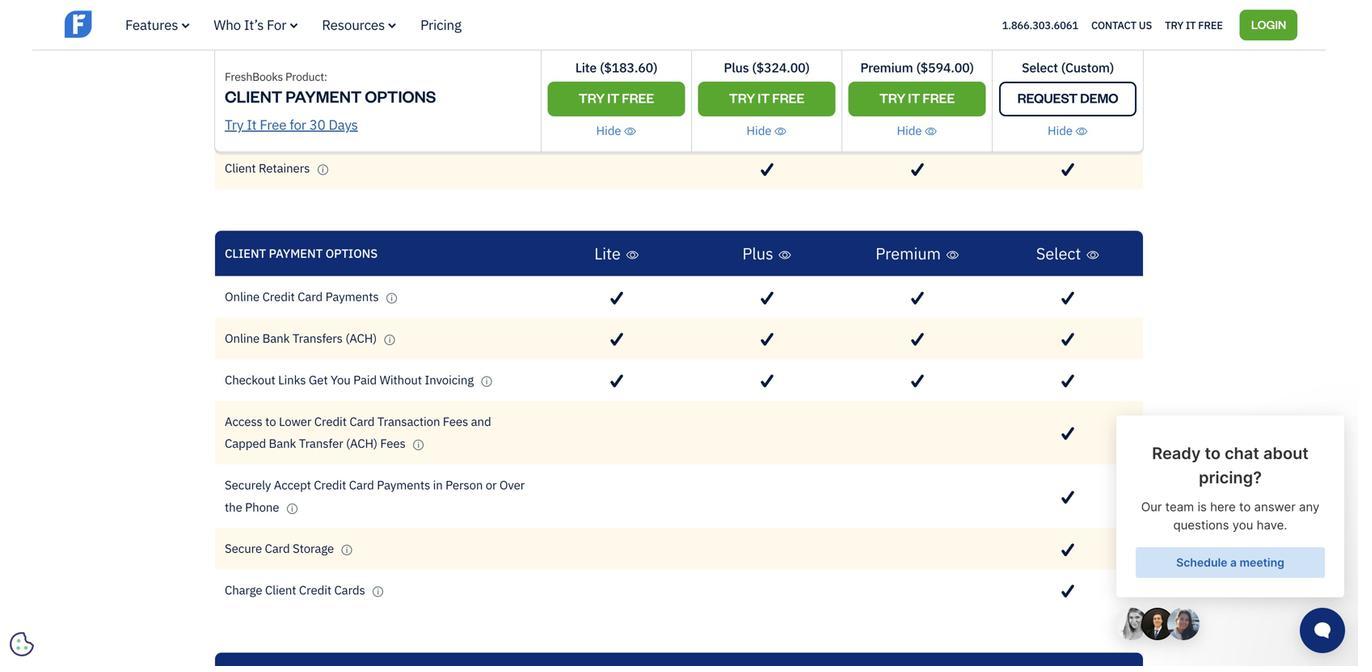 Task type: vqa. For each thing, say whether or not it's contained in the screenshot.
($594.00)'s "It"
yes



Task type: locate. For each thing, give the bounding box(es) containing it.
1 vertical spatial options
[[326, 245, 378, 261]]

us
[[1139, 18, 1152, 32]]

client inside client payment options element
[[225, 245, 266, 261]]

0 horizontal spatial and
[[311, 77, 331, 93]]

for left 30
[[290, 116, 306, 134]]

to
[[265, 413, 276, 429]]

checkout
[[225, 372, 275, 388]]

client
[[225, 160, 256, 176], [265, 582, 296, 598]]

1 vertical spatial select
[[1036, 243, 1081, 264]]

login link
[[1240, 10, 1298, 40]]

cards
[[334, 582, 365, 598]]

1 vertical spatial plus
[[743, 243, 774, 264]]

online up checkout
[[225, 330, 260, 346]]

free for lite ($183.60)
[[622, 89, 654, 106]]

(ach) up paid
[[346, 330, 377, 346]]

0 vertical spatial options
[[365, 86, 436, 107]]

freshbooks logo image
[[65, 9, 190, 39]]

payments left in at the left of page
[[377, 477, 430, 493]]

lite inside client payment options element
[[595, 243, 621, 264]]

try it free link for ($594.00)
[[849, 82, 986, 116]]

try it free for ($183.60)
[[579, 89, 654, 106]]

bank
[[262, 330, 290, 346], [269, 436, 296, 451]]

2 horizontal spatial try it free
[[880, 89, 955, 106]]

payment inside freshbooks product: client payment options
[[286, 86, 362, 107]]

fees down transaction
[[380, 436, 406, 451]]

try down lite ($183.60)
[[579, 89, 605, 106]]

accept inside securely accept credit card payments in person or over the phone
[[274, 477, 311, 493]]

try it free down lite ($183.60)
[[579, 89, 654, 106]]

2 online from the top
[[225, 330, 260, 346]]

1 horizontal spatial fees
[[443, 413, 468, 429]]

for right billing
[[370, 77, 385, 93]]

online up 'online bank transfers (ach)'
[[225, 289, 260, 305]]

it's
[[244, 16, 264, 34]]

payments
[[326, 289, 379, 305], [377, 477, 430, 493]]

or
[[486, 477, 497, 493]]

0 vertical spatial fees
[[443, 413, 468, 429]]

i for online bank transfers (ach)
[[389, 335, 391, 345]]

0 vertical spatial client
[[225, 160, 256, 176]]

you
[[331, 372, 351, 388]]

transfers
[[293, 330, 343, 346]]

try for plus ($324.00)
[[729, 89, 755, 106]]

try it free link down lite ($183.60)
[[548, 82, 685, 116]]

0 horizontal spatial client
[[225, 160, 256, 176]]

premium
[[861, 59, 913, 76], [876, 243, 941, 264]]

0 vertical spatial client
[[225, 86, 282, 107]]

1 vertical spatial payments
[[377, 477, 430, 493]]

online credit card payments
[[225, 289, 382, 305]]

payment down product:
[[286, 86, 362, 107]]

it down plus ($324.00)
[[758, 89, 770, 106]]

1 vertical spatial premium
[[876, 243, 941, 264]]

0 vertical spatial accept
[[225, 36, 262, 51]]

credit
[[262, 289, 295, 305], [314, 413, 347, 429], [314, 477, 346, 493], [299, 582, 332, 598]]

freshbooks product: client payment options
[[225, 69, 436, 107]]

3 try it free from the left
[[880, 89, 955, 106]]

try it free link down premium ($594.00)
[[849, 82, 986, 116]]

cookie preferences image
[[10, 632, 34, 657]]

and
[[311, 77, 331, 93], [471, 413, 491, 429]]

1 horizontal spatial try it free link
[[698, 82, 836, 116]]

deposits
[[265, 36, 312, 51]]

client
[[225, 86, 282, 107], [225, 245, 266, 261]]

(ach) inside access to lower credit card transaction fees and capped bank transfer (ach) fees
[[346, 436, 378, 451]]

1 vertical spatial client
[[225, 245, 266, 261]]

1 try it free from the left
[[579, 89, 654, 106]]

it down premium ($594.00)
[[908, 89, 920, 106]]

options
[[365, 86, 436, 107], [326, 245, 378, 261]]

1 vertical spatial lite
[[595, 243, 621, 264]]

try it free for 30 days
[[225, 116, 358, 134]]

lite ($183.60)
[[576, 59, 658, 76]]

plus
[[724, 59, 749, 76], [743, 243, 774, 264]]

get
[[309, 372, 328, 388]]

try it free down premium ($594.00)
[[880, 89, 955, 106]]

card up the transfers
[[298, 289, 323, 305]]

i for accept deposits
[[324, 40, 326, 50]]

1 vertical spatial client
[[265, 582, 296, 598]]

product:
[[285, 69, 327, 84]]

0 vertical spatial bank
[[262, 330, 290, 346]]

options inside freshbooks product: client payment options
[[365, 86, 436, 107]]

links
[[278, 372, 306, 388]]

1.866.303.6061
[[1002, 18, 1079, 32]]

it
[[607, 89, 620, 106], [758, 89, 770, 106], [908, 89, 920, 106], [247, 116, 257, 134]]

0 vertical spatial online
[[225, 289, 260, 305]]

credit left cards
[[299, 582, 332, 598]]

managing your business element
[[215, 653, 1143, 666]]

try down premium ($594.00)
[[880, 89, 906, 106]]

free
[[1198, 18, 1223, 32], [622, 89, 654, 106], [772, 89, 805, 106], [923, 89, 955, 106], [260, 116, 287, 134]]

client right the charge
[[265, 582, 296, 598]]

1 vertical spatial accept
[[274, 477, 311, 493]]

1 horizontal spatial for
[[370, 77, 385, 93]]

fees
[[443, 413, 468, 429], [380, 436, 406, 451]]

try for premium ($594.00)
[[880, 89, 906, 106]]

payment
[[286, 86, 362, 107], [269, 245, 323, 261]]

resources
[[322, 16, 385, 34]]

it down lite ($183.60)
[[607, 89, 620, 106]]

invoicing
[[425, 372, 474, 388]]

1 horizontal spatial try it free
[[729, 89, 805, 106]]

0 vertical spatial (ach)
[[346, 330, 377, 346]]

accept down who it's for
[[225, 36, 262, 51]]

free for plus ($324.00)
[[772, 89, 805, 106]]

try it free down plus ($324.00)
[[729, 89, 805, 106]]

1 vertical spatial for
[[290, 116, 306, 134]]

0 horizontal spatial try it free link
[[548, 82, 685, 116]]

try it free
[[579, 89, 654, 106], [729, 89, 805, 106], [880, 89, 955, 106]]

2 try it free link from the left
[[698, 82, 836, 116]]

0 vertical spatial and
[[311, 77, 331, 93]]

payments up the transfers
[[326, 289, 379, 305]]

2 client from the top
[[225, 245, 266, 261]]

premium for premium ($594.00)
[[861, 59, 913, 76]]

it down manage
[[247, 116, 257, 134]]

0 vertical spatial payment
[[286, 86, 362, 107]]

premium for premium
[[876, 243, 941, 264]]

1 client from the top
[[225, 86, 282, 107]]

2 try it free from the left
[[729, 89, 805, 106]]

try for lite ($183.60)
[[579, 89, 605, 106]]

0 horizontal spatial fees
[[380, 436, 406, 451]]

0 horizontal spatial try it free
[[579, 89, 654, 106]]

for
[[267, 16, 286, 34]]

client payment options
[[225, 245, 378, 261]]

1 horizontal spatial client
[[265, 582, 296, 598]]

budget
[[270, 77, 308, 93]]

0 horizontal spatial for
[[290, 116, 306, 134]]

client up online credit card payments
[[225, 245, 266, 261]]

bank left the transfers
[[262, 330, 290, 346]]

checkout links get you paid without invoicing
[[225, 372, 477, 388]]

online for online bank transfers (ach)
[[225, 330, 260, 346]]

person
[[446, 477, 483, 493]]

card
[[298, 289, 323, 305], [350, 413, 375, 429], [349, 477, 374, 493], [265, 541, 290, 556]]

client down freshbooks on the left top of page
[[225, 86, 282, 107]]

card down paid
[[350, 413, 375, 429]]

0 vertical spatial select
[[1022, 59, 1058, 76]]

and down invoicing
[[471, 413, 491, 429]]

plus for plus ($324.00)
[[724, 59, 749, 76]]

try it free link down plus ($324.00)
[[698, 82, 836, 116]]

payment up online credit card payments
[[269, 245, 323, 261]]

try it free link
[[548, 82, 685, 116], [698, 82, 836, 116], [849, 82, 986, 116]]

($183.60)
[[600, 59, 658, 76]]

select
[[1022, 59, 1058, 76], [1036, 243, 1081, 264]]

fees down invoicing
[[443, 413, 468, 429]]

credit up transfer
[[314, 413, 347, 429]]

(ach) right transfer
[[346, 436, 378, 451]]

pricing link
[[421, 16, 461, 34]]

try it free link for ($324.00)
[[698, 82, 836, 116]]

premium inside client payment options element
[[876, 243, 941, 264]]

client down the unlimited
[[225, 160, 256, 176]]

1 try it free link from the left
[[548, 82, 685, 116]]

plus inside client payment options element
[[743, 243, 774, 264]]

i for access to lower credit card transaction fees and capped bank transfer (ach) fees
[[418, 440, 420, 450]]

i
[[324, 40, 326, 50], [345, 123, 347, 133], [322, 165, 324, 175], [391, 293, 393, 303], [389, 335, 391, 345], [486, 376, 488, 386], [418, 440, 420, 450], [291, 504, 293, 514], [346, 545, 348, 555], [377, 587, 379, 597]]

(ach)
[[346, 330, 377, 346], [346, 436, 378, 451]]

1 vertical spatial online
[[225, 330, 260, 346]]

i for unlimited proposals
[[345, 123, 347, 133]]

1 vertical spatial and
[[471, 413, 491, 429]]

card inside access to lower credit card transaction fees and capped bank transfer (ach) fees
[[350, 413, 375, 429]]

card down access to lower credit card transaction fees and capped bank transfer (ach) fees
[[349, 477, 374, 493]]

checkmark image
[[911, 80, 924, 93], [1062, 80, 1074, 93], [1062, 121, 1074, 135], [761, 163, 774, 177], [911, 163, 924, 177], [1062, 163, 1074, 177], [611, 291, 623, 305], [761, 291, 774, 305], [911, 291, 924, 305], [911, 333, 924, 347], [911, 374, 924, 388], [1062, 374, 1074, 388]]

i for checkout links get you paid without invoicing
[[486, 376, 488, 386]]

it
[[1186, 18, 1196, 32]]

1 vertical spatial bank
[[269, 436, 296, 451]]

lite
[[576, 59, 597, 76], [595, 243, 621, 264]]

0 horizontal spatial accept
[[225, 36, 262, 51]]

1 horizontal spatial and
[[471, 413, 491, 429]]

30
[[309, 116, 326, 134]]

bank down to
[[269, 436, 296, 451]]

days
[[329, 116, 358, 134]]

client retainers
[[225, 160, 313, 176]]

0 vertical spatial premium
[[861, 59, 913, 76]]

select inside client payment options element
[[1036, 243, 1081, 264]]

1 horizontal spatial accept
[[274, 477, 311, 493]]

card right secure
[[265, 541, 290, 556]]

accept deposits
[[225, 36, 315, 51]]

securely
[[225, 477, 271, 493]]

and left billing
[[311, 77, 331, 93]]

and inside access to lower credit card transaction fees and capped bank transfer (ach) fees
[[471, 413, 491, 429]]

1 online from the top
[[225, 289, 260, 305]]

1 vertical spatial (ach)
[[346, 436, 378, 451]]

credit inside access to lower credit card transaction fees and capped bank transfer (ach) fees
[[314, 413, 347, 429]]

try it free for ($594.00)
[[880, 89, 955, 106]]

3 try it free link from the left
[[849, 82, 986, 116]]

0 vertical spatial lite
[[576, 59, 597, 76]]

accept
[[225, 36, 262, 51], [274, 477, 311, 493]]

credit down transfer
[[314, 477, 346, 493]]

0 vertical spatial plus
[[724, 59, 749, 76]]

try down plus ($324.00)
[[729, 89, 755, 106]]

2 horizontal spatial try it free link
[[849, 82, 986, 116]]

accept up phone
[[274, 477, 311, 493]]

0 vertical spatial for
[[370, 77, 385, 93]]

checkmark image
[[611, 38, 623, 52], [761, 38, 774, 52], [911, 38, 924, 52], [1062, 38, 1074, 52], [611, 80, 623, 93], [761, 80, 774, 93], [761, 121, 774, 135], [911, 121, 924, 135], [1062, 291, 1074, 305], [611, 333, 623, 347], [761, 333, 774, 347], [1062, 333, 1074, 347], [611, 374, 623, 388], [761, 374, 774, 388], [1062, 427, 1074, 441], [1062, 491, 1074, 504], [1062, 543, 1074, 557], [1062, 585, 1074, 599]]

online
[[225, 289, 260, 305], [225, 330, 260, 346]]

transaction
[[377, 413, 440, 429]]

the
[[225, 499, 242, 515]]

try
[[1165, 18, 1184, 32], [579, 89, 605, 106], [729, 89, 755, 106], [880, 89, 906, 106], [225, 116, 244, 134]]



Task type: describe. For each thing, give the bounding box(es) containing it.
it for ($324.00)
[[758, 89, 770, 106]]

request demo link
[[999, 82, 1137, 116]]

0 vertical spatial payments
[[326, 289, 379, 305]]

i for secure card storage
[[346, 545, 348, 555]]

request
[[1018, 89, 1078, 106]]

freshbooks
[[225, 69, 283, 84]]

manage
[[225, 77, 267, 93]]

unlimited
[[225, 119, 277, 135]]

access
[[225, 413, 263, 429]]

contact
[[1092, 18, 1137, 32]]

lite for lite ($183.60)
[[576, 59, 597, 76]]

plus ($324.00)
[[724, 59, 810, 76]]

(custom)
[[1061, 59, 1114, 76]]

secure
[[225, 541, 262, 556]]

secure card storage
[[225, 541, 337, 556]]

who it's for
[[214, 16, 286, 34]]

storage
[[293, 541, 334, 556]]

who
[[214, 16, 241, 34]]

resources link
[[322, 16, 396, 34]]

payments inside securely accept credit card payments in person or over the phone
[[377, 477, 430, 493]]

client inside freshbooks product: client payment options
[[225, 86, 282, 107]]

try it free
[[1165, 18, 1223, 32]]

free for premium ($594.00)
[[923, 89, 955, 106]]

features link
[[125, 16, 189, 34]]

($324.00)
[[752, 59, 810, 76]]

charge client credit cards
[[225, 582, 368, 598]]

card inside securely accept credit card payments in person or over the phone
[[349, 477, 374, 493]]

securely accept credit card payments in person or over the phone
[[225, 477, 525, 515]]

lite for lite
[[595, 243, 621, 264]]

try down manage
[[225, 116, 244, 134]]

try it free for ($324.00)
[[729, 89, 805, 106]]

select for select
[[1036, 243, 1081, 264]]

charge
[[225, 582, 262, 598]]

manage budget and billing for projects link
[[225, 77, 450, 93]]

try it free for 30 days link
[[225, 116, 358, 134]]

access to lower credit card transaction fees and capped bank transfer (ach) fees
[[225, 413, 491, 451]]

online bank transfers (ach)
[[225, 330, 380, 346]]

cookie consent banner dialog
[[12, 467, 255, 654]]

in
[[433, 477, 443, 493]]

manage budget and billing for projects
[[225, 77, 434, 93]]

online for online credit card payments
[[225, 289, 260, 305]]

capped
[[225, 436, 266, 451]]

credit up 'online bank transfers (ach)'
[[262, 289, 295, 305]]

demo
[[1080, 89, 1119, 106]]

client payment options element
[[215, 231, 1143, 653]]

contact us link
[[1092, 14, 1152, 35]]

over
[[500, 477, 525, 493]]

premium ($594.00)
[[861, 59, 974, 76]]

i for charge client credit cards
[[377, 587, 379, 597]]

transfer
[[299, 436, 343, 451]]

retainers
[[259, 160, 310, 176]]

unlimited proposals
[[225, 119, 336, 135]]

select for select (custom)
[[1022, 59, 1058, 76]]

($594.00)
[[917, 59, 974, 76]]

login
[[1251, 16, 1286, 32]]

projects
[[388, 77, 432, 93]]

1 vertical spatial payment
[[269, 245, 323, 261]]

bank inside access to lower credit card transaction fees and capped bank transfer (ach) fees
[[269, 436, 296, 451]]

billing
[[334, 77, 367, 93]]

without
[[380, 372, 422, 388]]

1.866.303.6061 link
[[1002, 18, 1079, 32]]

try it free link
[[1165, 14, 1223, 35]]

select (custom)
[[1022, 59, 1114, 76]]

lower
[[279, 413, 312, 429]]

i for securely accept credit card payments in person or over the phone
[[291, 504, 293, 514]]

try it free link for ($183.60)
[[548, 82, 685, 116]]

try left it at the top of the page
[[1165, 18, 1184, 32]]

pricing
[[421, 16, 461, 34]]

plus for plus
[[743, 243, 774, 264]]

credit inside securely accept credit card payments in person or over the phone
[[314, 477, 346, 493]]

features
[[125, 16, 178, 34]]

who it's for link
[[214, 16, 298, 34]]

paid
[[353, 372, 377, 388]]

phone
[[245, 499, 279, 515]]

request demo
[[1018, 89, 1119, 106]]

it for ($183.60)
[[607, 89, 620, 106]]

proposals
[[280, 119, 333, 135]]

contact us
[[1092, 18, 1152, 32]]

i for client retainers
[[322, 165, 324, 175]]

1 vertical spatial fees
[[380, 436, 406, 451]]

it for ($594.00)
[[908, 89, 920, 106]]

i for online credit card payments
[[391, 293, 393, 303]]

options inside client payment options element
[[326, 245, 378, 261]]



